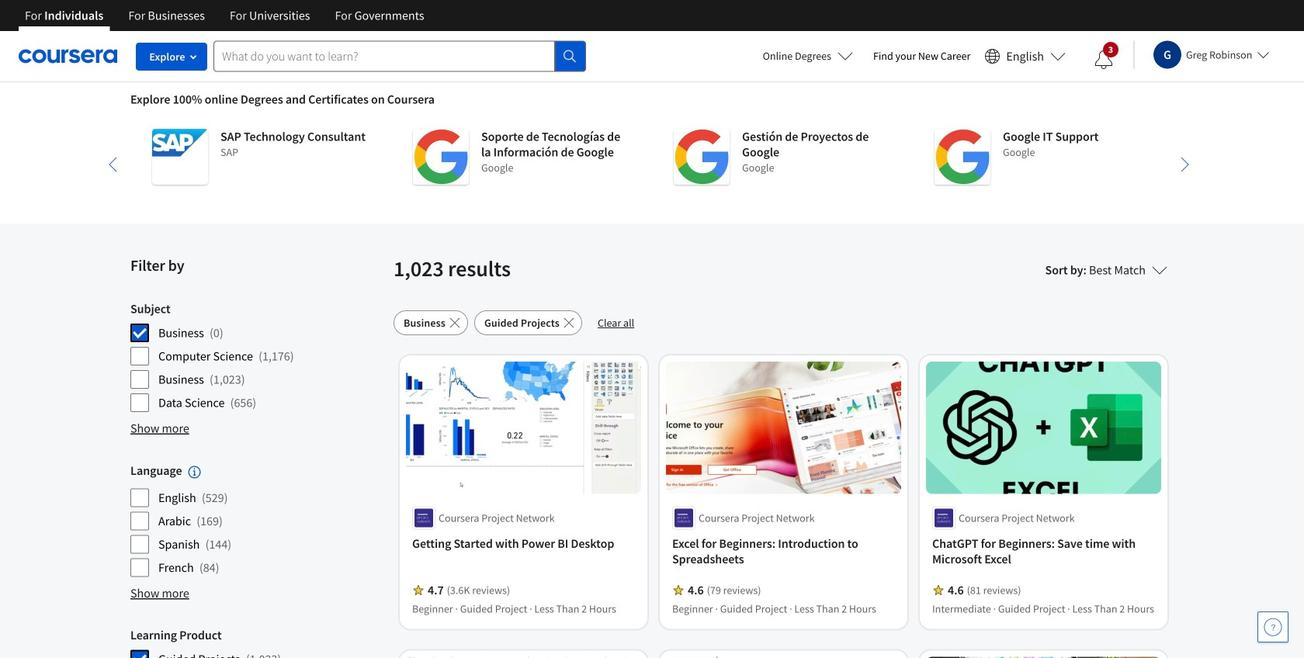 Task type: describe. For each thing, give the bounding box(es) containing it.
information about this filter group image
[[188, 466, 201, 478]]

banner navigation
[[12, 0, 437, 31]]

coursera image
[[19, 44, 117, 69]]

2 google image from the left
[[674, 129, 730, 185]]

help center image
[[1264, 618, 1282, 637]]

3 google image from the left
[[935, 129, 990, 185]]

3 group from the top
[[130, 627, 384, 658]]



Task type: locate. For each thing, give the bounding box(es) containing it.
What do you want to learn? text field
[[213, 41, 555, 72]]

1 vertical spatial group
[[130, 463, 384, 578]]

sap image
[[152, 129, 208, 185]]

1 group from the top
[[130, 301, 384, 413]]

2 horizontal spatial google image
[[935, 129, 990, 185]]

2 vertical spatial group
[[130, 627, 384, 658]]

google image
[[413, 129, 469, 185], [674, 129, 730, 185], [935, 129, 990, 185]]

1 google image from the left
[[413, 129, 469, 185]]

2 group from the top
[[130, 463, 384, 578]]

None search field
[[213, 41, 586, 72]]

group
[[130, 301, 384, 413], [130, 463, 384, 578], [130, 627, 384, 658]]

1 horizontal spatial google image
[[674, 129, 730, 185]]

0 horizontal spatial google image
[[413, 129, 469, 185]]

0 vertical spatial group
[[130, 301, 384, 413]]



Task type: vqa. For each thing, say whether or not it's contained in the screenshot.
positions,
no



